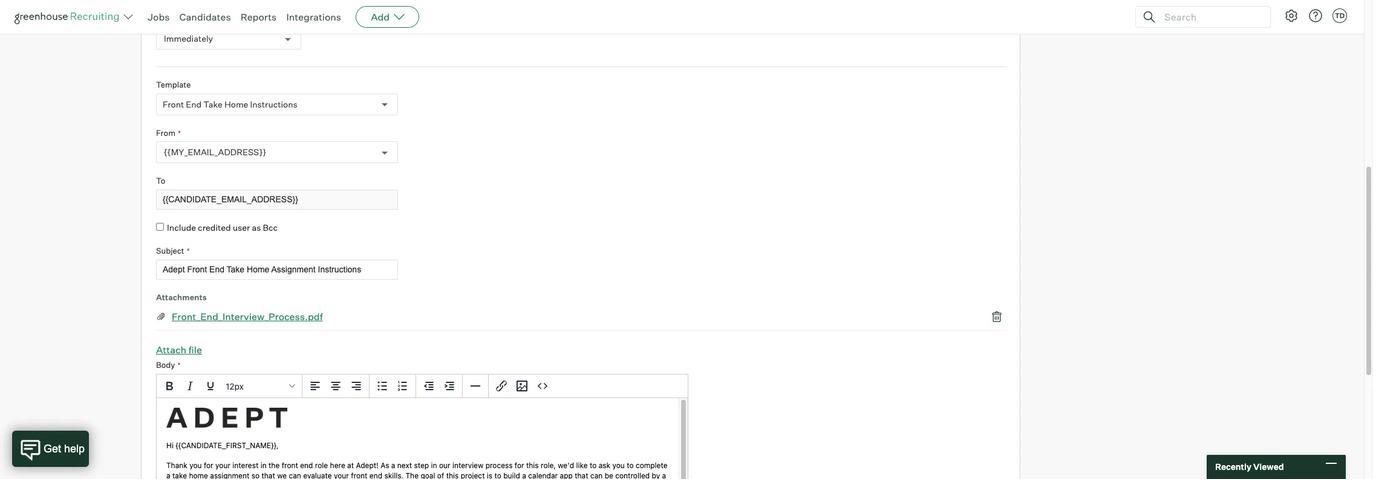 Task type: describe. For each thing, give the bounding box(es) containing it.
12px toolbar
[[157, 375, 303, 399]]

configure image
[[1285, 8, 1299, 23]]

reports
[[241, 11, 277, 23]]

send
[[188, 14, 206, 24]]

bcc
[[263, 223, 278, 233]]

{{my_email_address}}
[[164, 147, 266, 158]]

include
[[167, 223, 196, 233]]

include credited user as bcc
[[167, 223, 278, 233]]

front
[[163, 99, 184, 109]]

attach file link
[[156, 345, 202, 357]]

file
[[189, 345, 202, 357]]

viewed
[[1254, 462, 1284, 473]]

attach
[[156, 345, 186, 357]]

instructions
[[250, 99, 298, 109]]

to
[[179, 14, 187, 24]]

td button
[[1333, 8, 1347, 23]]

12px group
[[157, 375, 688, 399]]

jobs
[[148, 11, 170, 23]]

integrations link
[[286, 11, 341, 23]]

Search text field
[[1162, 8, 1260, 26]]

greenhouse recruiting image
[[15, 10, 123, 24]]

attach file
[[156, 345, 202, 357]]

td button
[[1331, 6, 1350, 25]]

front_end_interview_process.pdf link
[[172, 311, 323, 323]]

from
[[156, 128, 175, 138]]

front end take home instructions
[[163, 99, 298, 109]]

body
[[156, 361, 175, 371]]

recently viewed
[[1216, 462, 1284, 473]]

template
[[156, 80, 191, 90]]

candidates link
[[179, 11, 231, 23]]

take
[[203, 99, 223, 109]]

recently
[[1216, 462, 1252, 473]]



Task type: vqa. For each thing, say whether or not it's contained in the screenshot.
second attach link from the top of the page
no



Task type: locate. For each thing, give the bounding box(es) containing it.
front_end_interview_process.pdf
[[172, 311, 323, 323]]

remove attachment image
[[991, 311, 1003, 323]]

3 toolbar from the left
[[416, 375, 463, 399]]

home
[[224, 99, 248, 109]]

12px
[[226, 381, 244, 392]]

4 toolbar from the left
[[489, 375, 555, 399]]

toolbar
[[303, 375, 370, 399], [370, 375, 416, 399], [416, 375, 463, 399], [489, 375, 555, 399]]

jobs link
[[148, 11, 170, 23]]

reports link
[[241, 11, 277, 23]]

end
[[186, 99, 202, 109]]

add button
[[356, 6, 419, 28]]

None text field
[[156, 260, 398, 280]]

to
[[156, 176, 165, 186]]

add
[[371, 11, 390, 23]]

2 toolbar from the left
[[370, 375, 416, 399]]

front end take home instructions option
[[163, 99, 298, 109]]

12px button
[[221, 376, 300, 397]]

user
[[233, 223, 250, 233]]

credited
[[198, 223, 231, 233]]

subject
[[156, 247, 184, 256]]

when
[[156, 14, 178, 24]]

Include credited user as Bcc checkbox
[[156, 223, 164, 231]]

candidates
[[179, 11, 231, 23]]

attachments
[[156, 293, 207, 302]]

immediately
[[164, 34, 213, 44]]

td
[[1335, 11, 1345, 20]]

None text field
[[156, 190, 398, 210]]

when to send
[[156, 14, 206, 24]]

as
[[252, 223, 261, 233]]

integrations
[[286, 11, 341, 23]]

1 toolbar from the left
[[303, 375, 370, 399]]



